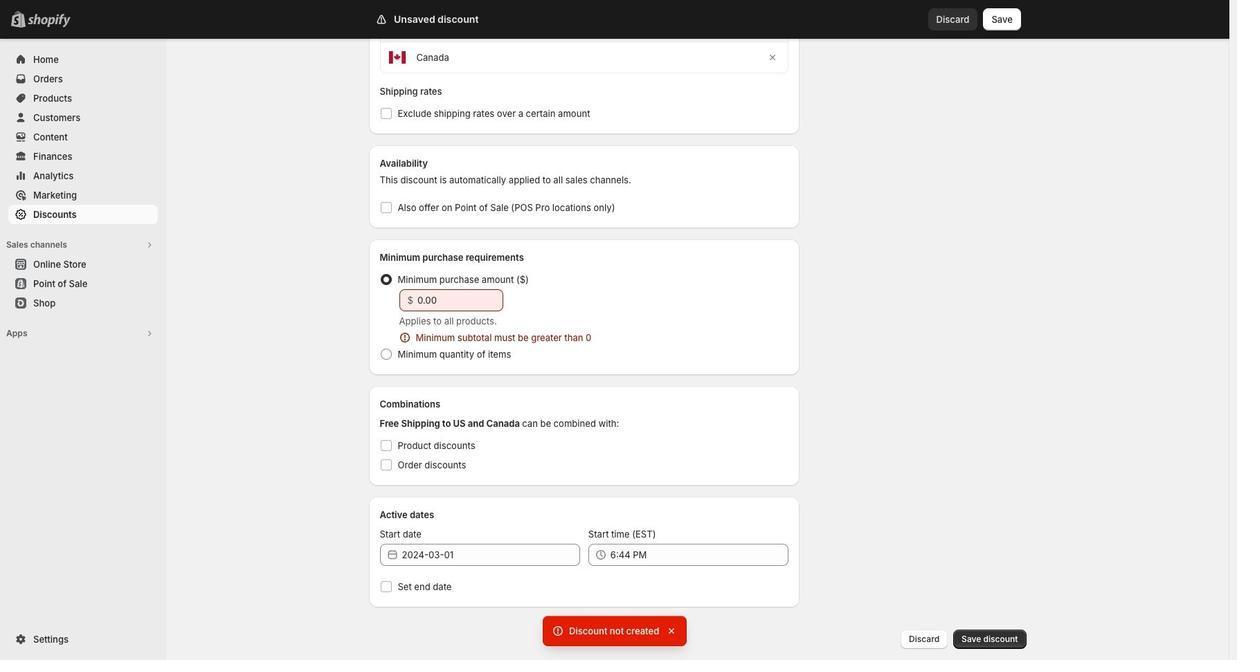 Task type: describe. For each thing, give the bounding box(es) containing it.
Enter time text field
[[611, 544, 789, 567]]

0.00 text field
[[418, 289, 503, 312]]



Task type: vqa. For each thing, say whether or not it's contained in the screenshot.
text box
no



Task type: locate. For each thing, give the bounding box(es) containing it.
YYYY-MM-DD text field
[[402, 544, 580, 567]]

shopify image
[[28, 14, 71, 28]]



